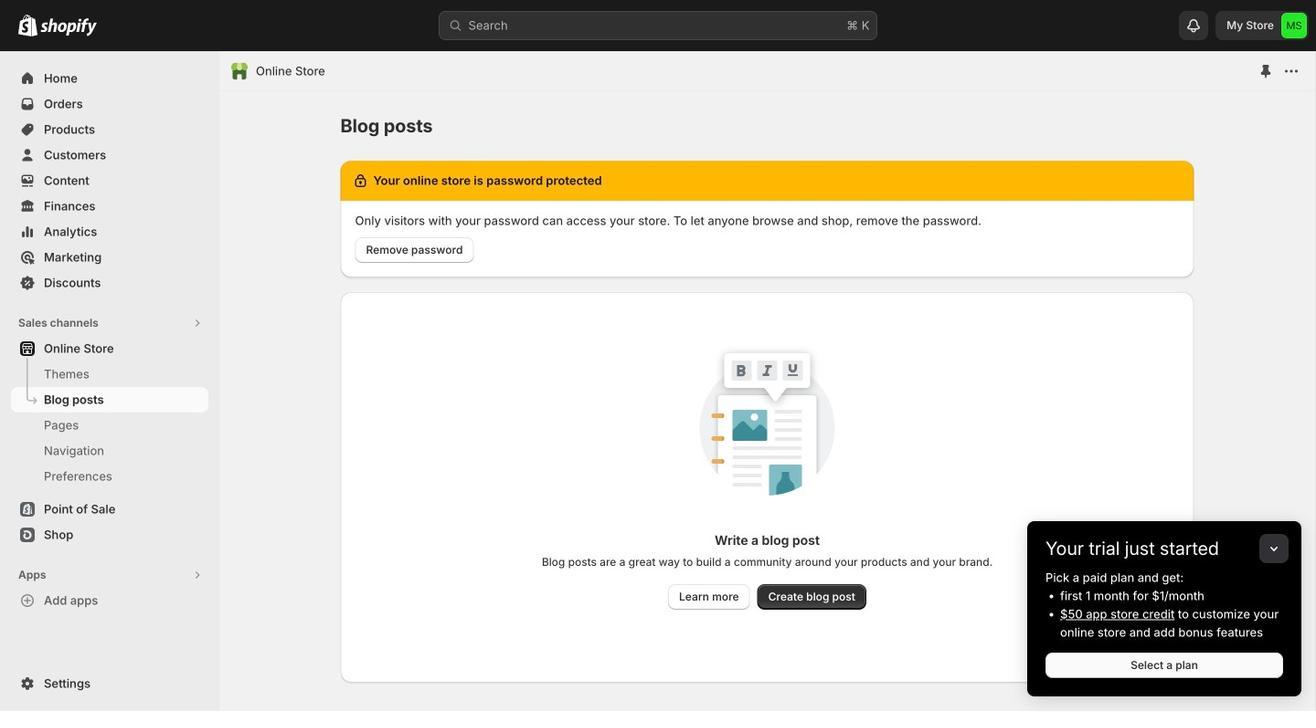 Task type: vqa. For each thing, say whether or not it's contained in the screenshot.
dialog
no



Task type: locate. For each thing, give the bounding box(es) containing it.
my store image
[[1281, 13, 1307, 38]]



Task type: describe. For each thing, give the bounding box(es) containing it.
online store image
[[230, 62, 249, 80]]

shopify image
[[40, 18, 97, 36]]

shopify image
[[18, 14, 37, 36]]



